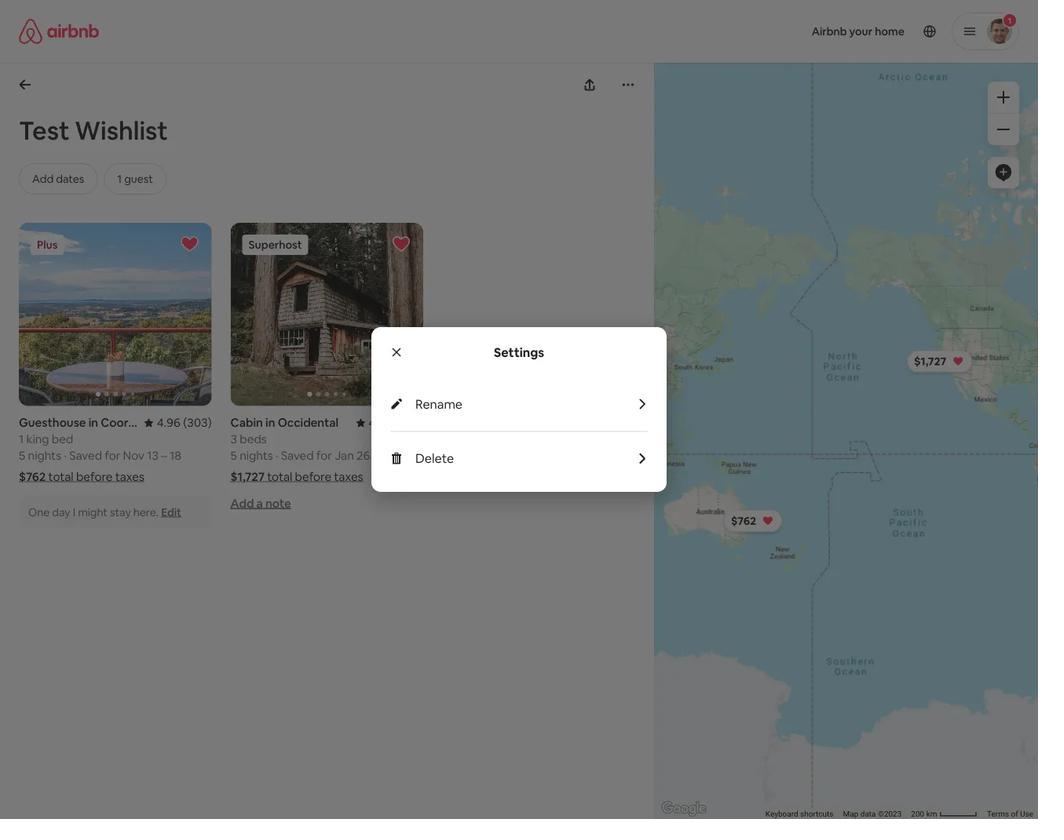 Task type: vqa. For each thing, say whether or not it's contained in the screenshot.
"4.98"
yes



Task type: describe. For each thing, give the bounding box(es) containing it.
cabin in occidental 3 beds 5 nights · saved for jan 26 – 31 $1,727 total before taxes
[[231, 415, 393, 485]]

terms of use link
[[987, 810, 1034, 820]]

$1,727 button
[[907, 351, 973, 373]]

shortcuts
[[800, 810, 834, 820]]

one day i might stay here. edit
[[28, 505, 181, 519]]

3
[[231, 432, 237, 447]]

edit
[[161, 505, 181, 519]]

· inside the cabin in occidental 3 beds 5 nights · saved for jan 26 – 31 $1,727 total before taxes
[[276, 448, 278, 464]]

4.96 (303)
[[157, 415, 212, 431]]

(379)
[[395, 415, 424, 431]]

king
[[26, 432, 49, 447]]

(303)
[[183, 415, 212, 431]]

note
[[266, 496, 291, 511]]

$1,727 inside the cabin in occidental 3 beds 5 nights · saved for jan 26 – 31 $1,727 total before taxes
[[231, 470, 265, 485]]

200 km button
[[907, 809, 982, 820]]

before inside '1 king bed 5 nights · saved for nov 13 – 18 $762 total before taxes'
[[76, 470, 113, 485]]

settings
[[494, 344, 544, 360]]

delete button
[[415, 451, 648, 467]]

· inside '1 king bed 5 nights · saved for nov 13 – 18 $762 total before taxes'
[[64, 448, 67, 464]]

remove from wishlist: cabin in occidental image
[[392, 235, 411, 254]]

$762 inside '1 king bed 5 nights · saved for nov 13 – 18 $762 total before taxes'
[[19, 470, 46, 485]]

$762 button
[[724, 511, 782, 533]]

google image
[[658, 800, 710, 820]]

200 km
[[911, 810, 939, 820]]

4.98 (379)
[[369, 415, 424, 431]]

5 inside '1 king bed 5 nights · saved for nov 13 – 18 $762 total before taxes'
[[19, 448, 25, 464]]

group for 4.96 (303)
[[19, 223, 212, 406]]

$762 inside button
[[731, 514, 756, 529]]

terms of use
[[987, 810, 1034, 820]]

one
[[28, 505, 50, 519]]

remove from wishlist: guesthouse in coorabell image
[[180, 235, 199, 254]]

– inside '1 king bed 5 nights · saved for nov 13 – 18 $762 total before taxes'
[[161, 448, 167, 464]]

data
[[861, 810, 876, 820]]

add
[[231, 496, 254, 511]]

use
[[1020, 810, 1034, 820]]

4.98 out of 5 average rating,  379 reviews image
[[356, 415, 424, 431]]

200
[[911, 810, 924, 820]]

$1,727 inside button
[[914, 355, 947, 369]]

occidental
[[278, 415, 339, 431]]

taxes inside '1 king bed 5 nights · saved for nov 13 – 18 $762 total before taxes'
[[115, 470, 144, 485]]

rename
[[415, 396, 463, 412]]

km
[[926, 810, 937, 820]]

in
[[266, 415, 275, 431]]

saved inside the cabin in occidental 3 beds 5 nights · saved for jan 26 – 31 $1,727 total before taxes
[[281, 448, 314, 464]]

©2023
[[878, 810, 902, 820]]

5 inside the cabin in occidental 3 beds 5 nights · saved for jan 26 – 31 $1,727 total before taxes
[[231, 448, 237, 464]]

terms
[[987, 810, 1009, 820]]

keyboard shortcuts
[[766, 810, 834, 820]]

zoom in image
[[997, 91, 1010, 104]]



Task type: locate. For each thing, give the bounding box(es) containing it.
before inside the cabin in occidental 3 beds 5 nights · saved for jan 26 – 31 $1,727 total before taxes
[[295, 470, 331, 485]]

5 down 3
[[231, 448, 237, 464]]

2 total from the left
[[267, 470, 292, 485]]

cabin
[[231, 415, 263, 431]]

31
[[381, 448, 393, 464]]

2 before from the left
[[295, 470, 331, 485]]

of
[[1011, 810, 1018, 820]]

0 horizontal spatial for
[[105, 448, 120, 464]]

total inside '1 king bed 5 nights · saved for nov 13 – 18 $762 total before taxes'
[[48, 470, 74, 485]]

1 – from the left
[[161, 448, 167, 464]]

1 king bed 5 nights · saved for nov 13 – 18 $762 total before taxes
[[19, 432, 181, 485]]

before down occidental
[[295, 470, 331, 485]]

2 for from the left
[[316, 448, 332, 464]]

delete
[[415, 451, 454, 467]]

edit button
[[161, 505, 181, 519]]

profile element
[[538, 0, 1019, 63]]

4.98
[[369, 415, 392, 431]]

saved
[[69, 448, 102, 464], [281, 448, 314, 464]]

4.96
[[157, 415, 181, 431]]

nights down beds
[[240, 448, 273, 464]]

0 horizontal spatial before
[[76, 470, 113, 485]]

1 · from the left
[[64, 448, 67, 464]]

before
[[76, 470, 113, 485], [295, 470, 331, 485]]

2 nights from the left
[[240, 448, 273, 464]]

settings dialog
[[372, 328, 667, 492]]

nights inside the cabin in occidental 3 beds 5 nights · saved for jan 26 – 31 $1,727 total before taxes
[[240, 448, 273, 464]]

total up note
[[267, 470, 292, 485]]

0 horizontal spatial nights
[[28, 448, 61, 464]]

wishlist
[[75, 114, 168, 147]]

· down bed
[[64, 448, 67, 464]]

$762
[[19, 470, 46, 485], [731, 514, 756, 529]]

add a place to the map image
[[994, 163, 1013, 182]]

1 nights from the left
[[28, 448, 61, 464]]

1 for from the left
[[105, 448, 120, 464]]

a
[[256, 496, 263, 511]]

1 taxes from the left
[[115, 470, 144, 485]]

1 saved from the left
[[69, 448, 102, 464]]

1 group from the left
[[19, 223, 212, 406]]

– right the 13
[[161, 448, 167, 464]]

1 5 from the left
[[19, 448, 25, 464]]

0 horizontal spatial –
[[161, 448, 167, 464]]

total
[[48, 470, 74, 485], [267, 470, 292, 485]]

before up might
[[76, 470, 113, 485]]

taxes
[[115, 470, 144, 485], [334, 470, 363, 485]]

2 taxes from the left
[[334, 470, 363, 485]]

$1,727
[[914, 355, 947, 369], [231, 470, 265, 485]]

test
[[19, 114, 70, 147]]

taxes inside the cabin in occidental 3 beds 5 nights · saved for jan 26 – 31 $1,727 total before taxes
[[334, 470, 363, 485]]

1 total from the left
[[48, 470, 74, 485]]

for
[[105, 448, 120, 464], [316, 448, 332, 464]]

map
[[843, 810, 859, 820]]

for inside '1 king bed 5 nights · saved for nov 13 – 18 $762 total before taxes'
[[105, 448, 120, 464]]

2 – from the left
[[373, 448, 379, 464]]

–
[[161, 448, 167, 464], [373, 448, 379, 464]]

1 horizontal spatial total
[[267, 470, 292, 485]]

beds
[[240, 432, 267, 447]]

saved down bed
[[69, 448, 102, 464]]

·
[[64, 448, 67, 464], [276, 448, 278, 464]]

1 before from the left
[[76, 470, 113, 485]]

0 horizontal spatial saved
[[69, 448, 102, 464]]

0 vertical spatial $762
[[19, 470, 46, 485]]

1
[[19, 432, 24, 447]]

1 horizontal spatial saved
[[281, 448, 314, 464]]

0 vertical spatial $1,727
[[914, 355, 947, 369]]

map data ©2023
[[843, 810, 902, 820]]

0 horizontal spatial total
[[48, 470, 74, 485]]

nights inside '1 king bed 5 nights · saved for nov 13 – 18 $762 total before taxes'
[[28, 448, 61, 464]]

0 horizontal spatial 5
[[19, 448, 25, 464]]

· down occidental
[[276, 448, 278, 464]]

2 saved from the left
[[281, 448, 314, 464]]

0 horizontal spatial ·
[[64, 448, 67, 464]]

zoom out image
[[997, 123, 1010, 136]]

0 horizontal spatial group
[[19, 223, 212, 406]]

for inside the cabin in occidental 3 beds 5 nights · saved for jan 26 – 31 $1,727 total before taxes
[[316, 448, 332, 464]]

keyboard
[[766, 810, 798, 820]]

i
[[73, 505, 75, 519]]

saved inside '1 king bed 5 nights · saved for nov 13 – 18 $762 total before taxes'
[[69, 448, 102, 464]]

saved down occidental
[[281, 448, 314, 464]]

nov
[[123, 448, 144, 464]]

nights
[[28, 448, 61, 464], [240, 448, 273, 464]]

1 horizontal spatial nights
[[240, 448, 273, 464]]

total up day at the left
[[48, 470, 74, 485]]

1 horizontal spatial $1,727
[[914, 355, 947, 369]]

bed
[[52, 432, 73, 447]]

group for 4.98 (379)
[[231, 223, 424, 406]]

google map
including 2 saved stays. region
[[611, 53, 1038, 820]]

1 horizontal spatial –
[[373, 448, 379, 464]]

rename button
[[415, 396, 648, 413]]

2 group from the left
[[231, 223, 424, 406]]

taxes down jan on the left bottom
[[334, 470, 363, 485]]

1 horizontal spatial 5
[[231, 448, 237, 464]]

26
[[357, 448, 370, 464]]

13
[[147, 448, 159, 464]]

might
[[78, 505, 108, 519]]

2 5 from the left
[[231, 448, 237, 464]]

– inside the cabin in occidental 3 beds 5 nights · saved for jan 26 – 31 $1,727 total before taxes
[[373, 448, 379, 464]]

0 horizontal spatial $1,727
[[231, 470, 265, 485]]

5 down 1 on the left of page
[[19, 448, 25, 464]]

add a note
[[231, 496, 291, 511]]

1 horizontal spatial ·
[[276, 448, 278, 464]]

1 horizontal spatial before
[[295, 470, 331, 485]]

1 horizontal spatial group
[[231, 223, 424, 406]]

nights down king
[[28, 448, 61, 464]]

4.96 out of 5 average rating,  303 reviews image
[[144, 415, 212, 431]]

1 horizontal spatial $762
[[731, 514, 756, 529]]

0 horizontal spatial taxes
[[115, 470, 144, 485]]

day
[[52, 505, 70, 519]]

here.
[[133, 505, 159, 519]]

0 horizontal spatial $762
[[19, 470, 46, 485]]

for left nov
[[105, 448, 120, 464]]

1 vertical spatial $762
[[731, 514, 756, 529]]

add a note button
[[231, 496, 291, 511]]

keyboard shortcuts button
[[766, 809, 834, 820]]

jan
[[335, 448, 354, 464]]

for left jan on the left bottom
[[316, 448, 332, 464]]

total inside the cabin in occidental 3 beds 5 nights · saved for jan 26 – 31 $1,727 total before taxes
[[267, 470, 292, 485]]

1 horizontal spatial taxes
[[334, 470, 363, 485]]

5
[[19, 448, 25, 464], [231, 448, 237, 464]]

taxes down nov
[[115, 470, 144, 485]]

test wishlist
[[19, 114, 168, 147]]

group
[[19, 223, 212, 406], [231, 223, 424, 406]]

2 · from the left
[[276, 448, 278, 464]]

– left 31
[[373, 448, 379, 464]]

1 vertical spatial $1,727
[[231, 470, 265, 485]]

18
[[170, 448, 181, 464]]

1 horizontal spatial for
[[316, 448, 332, 464]]

stay
[[110, 505, 131, 519]]



